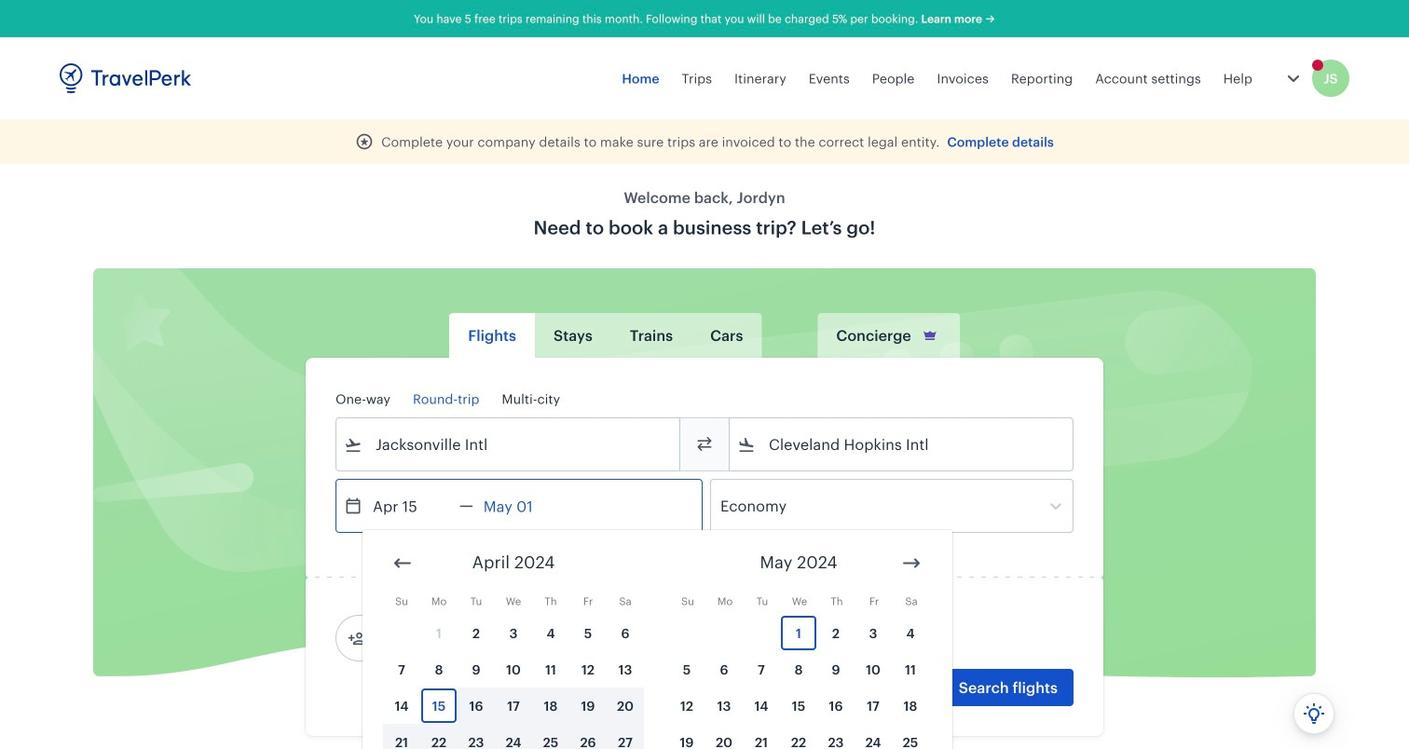Task type: locate. For each thing, give the bounding box(es) containing it.
To search field
[[756, 430, 1049, 460]]

choose saturday, may 11, 2024 as your check-out date. it's available. image
[[893, 653, 929, 687]]

move forward to switch to the next month. image
[[901, 552, 923, 575]]

Return text field
[[473, 480, 570, 532]]

choose saturday, may 25, 2024 as your check-out date. it's available. image
[[893, 725, 929, 750]]

Add first traveler search field
[[366, 624, 560, 654]]

calendar application
[[363, 530, 1410, 750]]

Depart text field
[[363, 480, 460, 532]]

choose friday, may 3, 2024 as your check-out date. it's available. image
[[856, 616, 891, 651]]

From search field
[[363, 430, 655, 460]]

choose friday, may 17, 2024 as your check-out date. it's available. image
[[856, 689, 891, 723]]

move backward to switch to the previous month. image
[[392, 552, 414, 575]]



Task type: vqa. For each thing, say whether or not it's contained in the screenshot.
the From search box
yes



Task type: describe. For each thing, give the bounding box(es) containing it.
choose saturday, may 4, 2024 as your check-out date. it's available. image
[[893, 616, 929, 651]]

choose friday, may 10, 2024 as your check-out date. it's available. image
[[856, 653, 891, 687]]

choose saturday, may 18, 2024 as your check-out date. it's available. image
[[893, 689, 929, 723]]

choose friday, may 24, 2024 as your check-out date. it's available. image
[[856, 725, 891, 750]]



